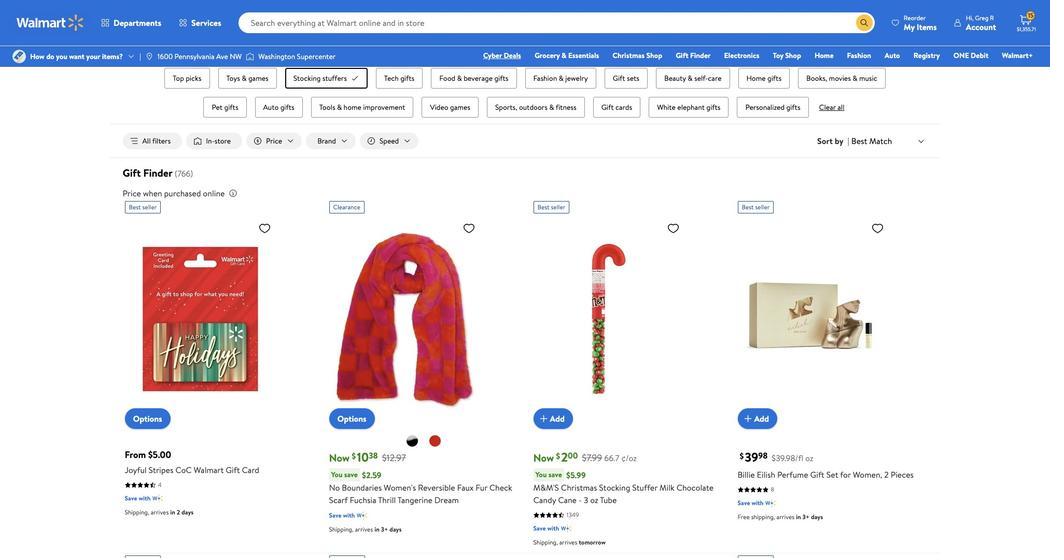 Task type: locate. For each thing, give the bounding box(es) containing it.
1 horizontal spatial shipping,
[[329, 525, 354, 534]]

how do you want your items?
[[30, 51, 123, 62]]

reorder my items
[[904, 13, 937, 32]]

gifts for personalized gifts
[[786, 102, 800, 113]]

0 vertical spatial home
[[815, 50, 834, 61]]

video games button
[[422, 97, 479, 118]]

 image for washington supercenter
[[246, 51, 254, 62]]

sports,
[[495, 102, 517, 113]]

save down the candy
[[533, 524, 546, 533]]

1 horizontal spatial stocking
[[599, 482, 630, 494]]

toys & games
[[226, 73, 269, 83]]

group
[[148, 66, 903, 120]]

shipping, arrives in 3+ days
[[329, 525, 402, 534]]

you up no at the bottom
[[331, 470, 342, 480]]

1 horizontal spatial add button
[[738, 409, 777, 429]]

you for no
[[331, 470, 342, 480]]

now
[[329, 451, 350, 465], [533, 451, 554, 465]]

1 horizontal spatial best seller
[[537, 203, 565, 212]]

white elephant gifts button
[[649, 97, 729, 118]]

options for $5.00
[[133, 413, 162, 425]]

0 horizontal spatial auto
[[263, 102, 279, 113]]

oz right $39.98/fl
[[805, 453, 813, 464]]

shipping, down the candy
[[533, 538, 558, 547]]

beauty & self-care list item
[[654, 66, 732, 91]]

save down "joyful"
[[125, 494, 137, 503]]

gift down all filters button
[[123, 166, 141, 180]]

gifts
[[400, 73, 414, 83], [494, 73, 508, 83], [767, 73, 781, 83], [224, 102, 238, 113], [280, 102, 294, 113], [706, 102, 720, 113], [786, 102, 800, 113]]

with up shipping, arrives in 2 days
[[139, 494, 151, 503]]

1 vertical spatial games
[[450, 102, 470, 113]]

 image right nw
[[246, 51, 254, 62]]

1 vertical spatial finder
[[143, 166, 173, 180]]

games inside 'button'
[[450, 102, 470, 113]]

1 horizontal spatial auto
[[885, 50, 900, 61]]

0 vertical spatial auto
[[885, 50, 900, 61]]

registry
[[914, 50, 940, 61]]

arrives down 4
[[151, 508, 169, 517]]

¢/oz
[[621, 453, 637, 464]]

0 vertical spatial price
[[266, 136, 282, 146]]

games
[[248, 73, 269, 83], [450, 102, 470, 113]]

toys & games list item
[[216, 66, 279, 91]]

2 up the $5.99
[[561, 449, 568, 466]]

1 horizontal spatial $
[[556, 451, 560, 462]]

home down electronics link
[[746, 73, 766, 83]]

sports, outdoors & fitness list item
[[485, 95, 587, 120]]

3 best seller from the left
[[742, 203, 770, 212]]

save for 39
[[738, 499, 750, 508]]

no
[[329, 482, 340, 494]]

arrives left tomorrow
[[559, 538, 577, 547]]

| left 1600
[[139, 51, 141, 62]]

fashion & jewelry list item
[[523, 66, 598, 91]]

1 vertical spatial oz
[[590, 495, 598, 506]]

price inside dropdown button
[[266, 136, 282, 146]]

pet gifts list item
[[201, 95, 249, 120]]

games inside button
[[248, 73, 269, 83]]

from
[[125, 449, 146, 462]]

1 add button from the left
[[533, 409, 573, 429]]

store
[[215, 136, 231, 146]]

all
[[142, 136, 151, 146]]

add button
[[533, 409, 573, 429], [738, 409, 777, 429]]

gift cards
[[601, 102, 632, 113]]

fitness
[[556, 102, 576, 113]]

shipping,
[[751, 513, 775, 522]]

2
[[561, 449, 568, 466], [884, 469, 889, 481], [177, 508, 180, 517]]

2 left pieces
[[884, 469, 889, 481]]

0 horizontal spatial oz
[[590, 495, 598, 506]]

Search search field
[[238, 12, 875, 33]]

you save $5.99 m&m's christmas stocking stuffer milk chocolate candy cane - 3 oz tube
[[533, 470, 714, 506]]

add for 2
[[550, 413, 565, 425]]

& inside 'button'
[[853, 73, 857, 83]]

& left fitness
[[549, 102, 554, 113]]

pennsylvania
[[174, 51, 214, 62]]

& left jewelry
[[559, 73, 564, 83]]

finder up self-
[[690, 50, 711, 61]]

1 horizontal spatial oz
[[805, 453, 813, 464]]

$
[[352, 451, 356, 462], [556, 451, 560, 462], [740, 451, 744, 462]]

& inside list item
[[688, 73, 693, 83]]

0 horizontal spatial fashion
[[533, 73, 557, 83]]

0 horizontal spatial finder
[[143, 166, 173, 180]]

shipping, for from
[[125, 508, 149, 517]]

sort by |
[[817, 135, 849, 147]]

1 vertical spatial stocking
[[599, 482, 630, 494]]

0 horizontal spatial shipping,
[[125, 508, 149, 517]]

1 horizontal spatial add
[[754, 413, 769, 425]]

1 horizontal spatial finder
[[690, 50, 711, 61]]

0 horizontal spatial in
[[170, 508, 175, 517]]

options link up 10
[[329, 409, 375, 429]]

save with for save
[[329, 511, 355, 520]]

3+ right shipping,
[[802, 513, 809, 522]]

pet gifts
[[212, 102, 238, 113]]

add button for 39
[[738, 409, 777, 429]]

1 horizontal spatial games
[[450, 102, 470, 113]]

options link for $5.00
[[125, 409, 170, 429]]

1 horizontal spatial options
[[337, 413, 366, 425]]

2 horizontal spatial days
[[811, 513, 823, 522]]

1 horizontal spatial  image
[[246, 51, 254, 62]]

stocking stuffers button
[[285, 68, 368, 89]]

price down 'auto gifts' list item
[[266, 136, 282, 146]]

1 vertical spatial shipping,
[[329, 525, 354, 534]]

$ inside now $ 10 38 $12.97
[[352, 451, 356, 462]]

gifts up price dropdown button
[[280, 102, 294, 113]]

2 horizontal spatial in
[[796, 513, 801, 522]]

christmas
[[613, 50, 645, 61], [561, 482, 597, 494]]

price
[[266, 136, 282, 146], [123, 188, 141, 199]]

with up shipping,
[[752, 499, 763, 508]]

3 $ from the left
[[740, 451, 744, 462]]

finder for gift finder
[[690, 50, 711, 61]]

now left 00
[[533, 451, 554, 465]]

you inside you save $5.99 m&m's christmas stocking stuffer milk chocolate candy cane - 3 oz tube
[[535, 470, 547, 480]]

0 horizontal spatial 3+
[[381, 525, 388, 534]]

1 horizontal spatial 2
[[561, 449, 568, 466]]

now inside now $ 10 38 $12.97
[[329, 451, 350, 465]]

1 vertical spatial auto
[[263, 102, 279, 113]]

home for home gifts
[[746, 73, 766, 83]]

gift
[[676, 50, 688, 61], [613, 73, 625, 83], [601, 102, 614, 113], [123, 166, 141, 180], [226, 465, 240, 476], [810, 469, 824, 481]]

options for save
[[337, 413, 366, 425]]

clear all list item
[[815, 95, 849, 120]]

stocking stuffers
[[293, 73, 347, 83]]

0 horizontal spatial christmas
[[561, 482, 597, 494]]

0 horizontal spatial add
[[550, 413, 565, 425]]

0 vertical spatial fashion
[[847, 50, 871, 61]]

1 now from the left
[[329, 451, 350, 465]]

tech gifts list item
[[374, 66, 425, 91]]

0 horizontal spatial options
[[133, 413, 162, 425]]

gift inside gift cards button
[[601, 102, 614, 113]]

0 horizontal spatial  image
[[12, 50, 26, 63]]

1 horizontal spatial save
[[548, 470, 562, 480]]

stocking inside button
[[293, 73, 321, 83]]

1 vertical spatial |
[[848, 135, 849, 147]]

auto inside 'auto' link
[[885, 50, 900, 61]]

tools
[[319, 102, 335, 113]]

now inside now $ 2 00 $7.99 66.7 ¢/oz
[[533, 451, 554, 465]]

0 horizontal spatial options link
[[125, 409, 170, 429]]

1 horizontal spatial you
[[535, 470, 547, 480]]

0 vertical spatial 2
[[561, 449, 568, 466]]

 image
[[12, 50, 26, 63], [246, 51, 254, 62]]

arrives down fuchsia at bottom
[[355, 525, 373, 534]]

shop right the toy in the right of the page
[[785, 50, 801, 61]]

with for $5.00
[[139, 494, 151, 503]]

gift inside gift finder link
[[676, 50, 688, 61]]

supercenter
[[297, 51, 336, 62]]

no boundaries women's reversible faux fur check scarf fuchsia thrill tangerine dream image
[[329, 218, 479, 421]]

christmas up gift sets list item at top right
[[613, 50, 645, 61]]

auto up price dropdown button
[[263, 102, 279, 113]]

2 options from the left
[[337, 413, 366, 425]]

price left when
[[123, 188, 141, 199]]

1 vertical spatial price
[[123, 188, 141, 199]]

save with down the scarf
[[329, 511, 355, 520]]

1 vertical spatial christmas
[[561, 482, 597, 494]]

gift left sets
[[613, 73, 625, 83]]

toy shop
[[773, 50, 801, 61]]

0 vertical spatial oz
[[805, 453, 813, 464]]

tools & home improvement button
[[311, 97, 413, 118]]

1 horizontal spatial price
[[266, 136, 282, 146]]

0 horizontal spatial save
[[344, 470, 358, 480]]

games right toys
[[248, 73, 269, 83]]

$ left 10
[[352, 451, 356, 462]]

movies
[[829, 73, 851, 83]]

in down stripes
[[170, 508, 175, 517]]

best for 'billie eilish perfume gift set for women, 2 pieces' image
[[742, 203, 754, 212]]

0 vertical spatial finder
[[690, 50, 711, 61]]

gift finder (766)
[[123, 166, 193, 180]]

you for m&m's
[[535, 470, 547, 480]]

walmart plus image for 39
[[766, 498, 776, 509]]

oz inside $ 39 98 $39.98/fl oz billie eilish perfume gift set for women, 2 pieces
[[805, 453, 813, 464]]

options up $5.00
[[133, 413, 162, 425]]

1 horizontal spatial home
[[815, 50, 834, 61]]

best seller for $5.00
[[129, 203, 157, 212]]

shop up gift sets list item at top right
[[646, 50, 662, 61]]

group containing top picks
[[148, 66, 903, 120]]

home up books,
[[815, 50, 834, 61]]

save with up shipping, arrives in 2 days
[[125, 494, 151, 503]]

0 vertical spatial |
[[139, 51, 141, 62]]

stocking up tube
[[599, 482, 630, 494]]

1 horizontal spatial days
[[389, 525, 402, 534]]

beauty
[[664, 73, 686, 83]]

best inside popup button
[[851, 135, 867, 147]]

0 vertical spatial games
[[248, 73, 269, 83]]

white
[[657, 102, 676, 113]]

0 horizontal spatial price
[[123, 188, 141, 199]]

& right tools
[[337, 102, 342, 113]]

0 horizontal spatial shop
[[646, 50, 662, 61]]

save for boundaries
[[344, 470, 358, 480]]

beverage
[[464, 73, 493, 83]]

washington supercenter
[[258, 51, 336, 62]]

walmart plus image for save
[[357, 511, 367, 521]]

add to cart image
[[742, 413, 754, 425]]

gifts right the elephant
[[706, 102, 720, 113]]

gift left set on the right
[[810, 469, 824, 481]]

1 horizontal spatial in
[[374, 525, 379, 534]]

0 horizontal spatial 2
[[177, 508, 180, 517]]

1 best seller from the left
[[129, 203, 157, 212]]

0 horizontal spatial $
[[352, 451, 356, 462]]

save up m&m's
[[548, 470, 562, 480]]

0 horizontal spatial you
[[331, 470, 342, 480]]

$ left 39
[[740, 451, 744, 462]]

fashion down grocery
[[533, 73, 557, 83]]

billie
[[738, 469, 755, 481]]

you inside you save $2.59 no boundaries women's reversible faux fur check scarf fuchsia thrill tangerine dream
[[331, 470, 342, 480]]

2 now from the left
[[533, 451, 554, 465]]

personalized gifts list item
[[735, 95, 811, 120]]

& inside 'list item'
[[559, 73, 564, 83]]

top picks
[[173, 73, 201, 83]]

white elephant gifts
[[657, 102, 720, 113]]

0 horizontal spatial add button
[[533, 409, 573, 429]]

0 horizontal spatial stocking
[[293, 73, 321, 83]]

add button up '98'
[[738, 409, 777, 429]]

gift left cards
[[601, 102, 614, 113]]

& for toys & games
[[242, 73, 247, 83]]

& right grocery
[[562, 50, 567, 61]]

save with up the shipping, arrives tomorrow
[[533, 524, 559, 533]]

1 horizontal spatial 3+
[[802, 513, 809, 522]]

auto right fashion link
[[885, 50, 900, 61]]

1349
[[567, 511, 579, 520]]

1 add from the left
[[550, 413, 565, 425]]

options link for save
[[329, 409, 375, 429]]

walmart plus image up shipping, arrives in 3+ days
[[357, 511, 367, 521]]

now left 10
[[329, 451, 350, 465]]

options link up $5.00
[[125, 409, 170, 429]]

toy shop link
[[768, 50, 806, 61]]

1 vertical spatial home
[[746, 73, 766, 83]]

1600 pennsylvania ave nw
[[158, 51, 242, 62]]

top picks list item
[[162, 66, 212, 91]]

2 horizontal spatial seller
[[755, 203, 770, 212]]

1 $ from the left
[[352, 451, 356, 462]]

save with for 39
[[738, 499, 763, 508]]

gifts inside 'list item'
[[400, 73, 414, 83]]

2 horizontal spatial shipping,
[[533, 538, 558, 547]]

perfume
[[777, 469, 808, 481]]

gifts right the "personalized"
[[786, 102, 800, 113]]

gift sets button
[[604, 68, 648, 89]]

add for 98
[[754, 413, 769, 425]]

1 you from the left
[[331, 470, 342, 480]]

2 add button from the left
[[738, 409, 777, 429]]

items?
[[102, 51, 123, 62]]

save for christmas
[[548, 470, 562, 480]]

oz right 3
[[590, 495, 598, 506]]

you up m&m's
[[535, 470, 547, 480]]

 image left how
[[12, 50, 26, 63]]

1 horizontal spatial seller
[[551, 203, 565, 212]]

sort and filter section element
[[110, 124, 940, 158]]

1 options from the left
[[133, 413, 162, 425]]

electronics
[[724, 50, 759, 61]]

electronics link
[[719, 50, 764, 61]]

services button
[[170, 10, 230, 35]]

& right toys
[[242, 73, 247, 83]]

price for price
[[266, 136, 282, 146]]

departments button
[[92, 10, 170, 35]]

price for price when purchased online
[[123, 188, 141, 199]]

1 options link from the left
[[125, 409, 170, 429]]

save inside you save $5.99 m&m's christmas stocking stuffer milk chocolate candy cane - 3 oz tube
[[548, 470, 562, 480]]

3 seller from the left
[[755, 203, 770, 212]]

gift cards list item
[[591, 95, 643, 120]]

christmas up -
[[561, 482, 597, 494]]

fashion for fashion
[[847, 50, 871, 61]]

$12.97
[[382, 452, 406, 465]]

grocery
[[535, 50, 560, 61]]

books,
[[806, 73, 827, 83]]

one
[[953, 50, 969, 61]]

with down the scarf
[[343, 511, 355, 520]]

1 save from the left
[[344, 470, 358, 480]]

save inside you save $2.59 no boundaries women's reversible faux fur check scarf fuchsia thrill tangerine dream
[[344, 470, 358, 480]]

walmart plus image down 8
[[766, 498, 776, 509]]

1 horizontal spatial |
[[848, 135, 849, 147]]

0 horizontal spatial seller
[[142, 203, 157, 212]]

& left self-
[[688, 73, 693, 83]]

gifts right pet
[[224, 102, 238, 113]]

0 vertical spatial stocking
[[293, 73, 321, 83]]

0 vertical spatial shipping,
[[125, 508, 149, 517]]

0 horizontal spatial days
[[181, 508, 194, 517]]

2 shop from the left
[[785, 50, 801, 61]]

shipping, down the scarf
[[329, 525, 354, 534]]

you save $2.59 no boundaries women's reversible faux fur check scarf fuchsia thrill tangerine dream
[[329, 470, 512, 506]]

reorder
[[904, 13, 926, 22]]

food
[[439, 73, 455, 83]]

save up free
[[738, 499, 750, 508]]

gifts for tech gifts
[[400, 73, 414, 83]]

fashion inside button
[[533, 73, 557, 83]]

deals
[[504, 50, 521, 61]]

1 shop from the left
[[646, 50, 662, 61]]

gifts down the toy in the right of the page
[[767, 73, 781, 83]]

1 horizontal spatial options link
[[329, 409, 375, 429]]

save with up free
[[738, 499, 763, 508]]

1 horizontal spatial now
[[533, 451, 554, 465]]

2 save from the left
[[548, 470, 562, 480]]

walmart plus image
[[153, 494, 163, 504], [766, 498, 776, 509], [357, 511, 367, 521], [561, 524, 572, 534]]

1 vertical spatial 2
[[884, 469, 889, 481]]

2 $ from the left
[[556, 451, 560, 462]]

price button
[[246, 133, 302, 149]]

add to favorites list, no boundaries women's reversible faux fur check scarf fuchsia thrill tangerine dream image
[[463, 222, 475, 235]]

by
[[835, 135, 843, 147]]

improvement
[[363, 102, 405, 113]]

save up boundaries
[[344, 470, 358, 480]]

add to favorites list, billie eilish perfume gift set for women, 2 pieces image
[[871, 222, 884, 235]]

save down the scarf
[[329, 511, 341, 520]]

auto inside 'auto gifts' button
[[263, 102, 279, 113]]

3+ down thrill
[[381, 525, 388, 534]]

with for save
[[343, 511, 355, 520]]

brand button
[[306, 133, 356, 149]]

gift for gift sets
[[613, 73, 625, 83]]

when
[[143, 188, 162, 199]]

0 horizontal spatial home
[[746, 73, 766, 83]]

white elephant gifts list item
[[647, 95, 731, 120]]

finder for gift finder (766)
[[143, 166, 173, 180]]

women's
[[384, 482, 416, 494]]

with
[[139, 494, 151, 503], [752, 499, 763, 508], [343, 511, 355, 520], [547, 524, 559, 533]]

arrives for shipping, arrives in 2 days
[[151, 508, 169, 517]]

my
[[904, 21, 915, 32]]

2 horizontal spatial $
[[740, 451, 744, 462]]

all filters
[[142, 136, 171, 146]]

0 horizontal spatial best seller
[[129, 203, 157, 212]]

finder
[[690, 50, 711, 61], [143, 166, 173, 180]]

tech gifts
[[384, 73, 414, 83]]

fashion up music
[[847, 50, 871, 61]]

2 add from the left
[[754, 413, 769, 425]]

stuffer
[[632, 482, 658, 494]]

persona
[[313, 20, 339, 31]]

1 horizontal spatial christmas
[[613, 50, 645, 61]]

add up '98'
[[754, 413, 769, 425]]

$ for 10
[[352, 451, 356, 462]]

 image
[[145, 52, 153, 61]]

2 horizontal spatial best seller
[[742, 203, 770, 212]]

2 you from the left
[[535, 470, 547, 480]]

0 horizontal spatial |
[[139, 51, 141, 62]]

games right video
[[450, 102, 470, 113]]

2 options link from the left
[[329, 409, 375, 429]]

& right food
[[457, 73, 462, 83]]

gifts right tech
[[400, 73, 414, 83]]

stocking down supercenter at the top
[[293, 73, 321, 83]]

1 vertical spatial fashion
[[533, 73, 557, 83]]

home inside button
[[746, 73, 766, 83]]

0 vertical spatial christmas
[[613, 50, 645, 61]]

0 horizontal spatial games
[[248, 73, 269, 83]]

1 horizontal spatial fashion
[[847, 50, 871, 61]]

gift inside gift sets button
[[613, 73, 625, 83]]

2 down coc
[[177, 508, 180, 517]]

legal information image
[[229, 189, 237, 198]]

add button up 00
[[533, 409, 573, 429]]

finder inside gift finder link
[[690, 50, 711, 61]]

gift left card
[[226, 465, 240, 476]]

registry link
[[909, 50, 945, 61]]

shipping, for you
[[329, 525, 354, 534]]

2 horizontal spatial 2
[[884, 469, 889, 481]]

add to favorites list, joyful stripes coc walmart gift card image
[[258, 222, 271, 235]]

Walmart Site-Wide search field
[[238, 12, 875, 33]]

in right shipping,
[[796, 513, 801, 522]]

add up now $ 2 00 $7.99 66.7 ¢/oz
[[550, 413, 565, 425]]

in down thrill
[[374, 525, 379, 534]]

& left music
[[853, 73, 857, 83]]

r
[[990, 13, 994, 22]]

walmart plus image up shipping, arrives in 2 days
[[153, 494, 163, 504]]

walmart image
[[17, 15, 84, 31]]

shipping, down "joyful"
[[125, 508, 149, 517]]

with up the shipping, arrives tomorrow
[[547, 524, 559, 533]]

1 seller from the left
[[142, 203, 157, 212]]

save with
[[125, 494, 151, 503], [738, 499, 763, 508], [329, 511, 355, 520], [533, 524, 559, 533]]

| right by
[[848, 135, 849, 147]]

0 horizontal spatial now
[[329, 451, 350, 465]]

toys
[[226, 73, 240, 83]]

38
[[369, 450, 378, 462]]

fashion inside fashion link
[[847, 50, 871, 61]]

$ left 00
[[556, 451, 560, 462]]

$ inside now $ 2 00 $7.99 66.7 ¢/oz
[[556, 451, 560, 462]]

options up 10
[[337, 413, 366, 425]]

shipping,
[[125, 508, 149, 517], [329, 525, 354, 534], [533, 538, 558, 547]]

one debit link
[[949, 50, 993, 61]]

tech
[[384, 73, 399, 83]]

finder up when
[[143, 166, 173, 180]]

for
[[840, 469, 851, 481]]

$2.59
[[362, 470, 381, 481]]

christmas inside you save $5.99 m&m's christmas stocking stuffer milk chocolate candy cane - 3 oz tube
[[561, 482, 597, 494]]

gift up the beauty
[[676, 50, 688, 61]]

1 horizontal spatial shop
[[785, 50, 801, 61]]



Task type: describe. For each thing, give the bounding box(es) containing it.
walmart+
[[1002, 50, 1033, 61]]

$ inside $ 39 98 $39.98/fl oz billie eilish perfume gift set for women, 2 pieces
[[740, 451, 744, 462]]

$5.99
[[566, 470, 586, 481]]

care
[[708, 73, 722, 83]]

books, movies & music list item
[[796, 66, 888, 91]]

gift inside from $5.00 joyful stripes coc walmart gift card
[[226, 465, 240, 476]]

stocking inside you save $5.99 m&m's christmas stocking stuffer milk chocolate candy cane - 3 oz tube
[[599, 482, 630, 494]]

shop for christmas shop
[[646, 50, 662, 61]]

| inside the sort and filter section element
[[848, 135, 849, 147]]

beauty & self-care
[[664, 73, 722, 83]]

days for $5.00
[[181, 508, 194, 517]]

gifts for auto gifts
[[280, 102, 294, 113]]

video games list item
[[420, 95, 481, 120]]

home gifts
[[746, 73, 781, 83]]

& for fashion & jewelry
[[559, 73, 564, 83]]

home
[[344, 102, 361, 113]]

brand
[[317, 136, 336, 146]]

account
[[966, 21, 996, 32]]

1 vertical spatial 3+
[[381, 525, 388, 534]]

gift sets list item
[[602, 66, 650, 91]]

arrives right shipping,
[[776, 513, 794, 522]]

clear all
[[819, 102, 844, 113]]

fashion for fashion & jewelry
[[533, 73, 557, 83]]

fuchsia
[[350, 495, 376, 506]]

& for tools & home improvement
[[337, 102, 342, 113]]

your
[[86, 51, 100, 62]]

walmart plus image for $5.00
[[153, 494, 163, 504]]

washington
[[258, 51, 295, 62]]

$5.00
[[148, 449, 171, 462]]

christmas shop link
[[608, 50, 667, 61]]

grocery & essentials link
[[530, 50, 604, 61]]

in-store button
[[186, 133, 242, 149]]

-
[[579, 495, 582, 506]]

15
[[1028, 11, 1034, 20]]

personalized
[[745, 102, 785, 113]]

$1,355.71
[[1017, 25, 1036, 33]]

free shipping, arrives in 3+ days
[[738, 513, 823, 522]]

jewelry
[[565, 73, 588, 83]]

personalized gifts button
[[737, 97, 809, 118]]

billie eilish perfume gift set for women, 2 pieces image
[[738, 218, 888, 421]]

seller for $5.00
[[142, 203, 157, 212]]

home gifts button
[[738, 68, 790, 89]]

shipping, arrives in 2 days
[[125, 508, 194, 517]]

price when purchased online
[[123, 188, 225, 199]]

speed button
[[360, 133, 419, 149]]

gift inside $ 39 98 $39.98/fl oz billie eilish perfume gift set for women, 2 pieces
[[810, 469, 824, 481]]

& for food & beverage gifts
[[457, 73, 462, 83]]

& for beauty & self-care
[[688, 73, 693, 83]]

add to favorites list, m&m's christmas stocking stuffer milk chocolate candy cane - 3 oz tube image
[[667, 222, 680, 235]]

m&m's
[[533, 482, 559, 494]]

services
[[191, 17, 221, 29]]

search icon image
[[860, 19, 868, 27]]

$ for 2
[[556, 451, 560, 462]]

home for home
[[815, 50, 834, 61]]

how
[[30, 51, 44, 62]]

oz inside you save $5.99 m&m's christmas stocking stuffer milk chocolate candy cane - 3 oz tube
[[590, 495, 598, 506]]

from $5.00 joyful stripes coc walmart gift card
[[125, 449, 259, 476]]

debit
[[971, 50, 989, 61]]

home gifts list item
[[736, 66, 792, 91]]

best for m&m's christmas stocking stuffer milk chocolate candy cane - 3 oz tube image
[[537, 203, 549, 212]]

joyful stripes coc walmart gift card image
[[125, 218, 275, 421]]

in-store
[[206, 136, 231, 146]]

gifts down cyber deals
[[494, 73, 508, 83]]

 image for how do you want your items?
[[12, 50, 26, 63]]

outdoors
[[519, 102, 548, 113]]

39
[[745, 449, 758, 466]]

$39.98/fl
[[772, 453, 803, 464]]

christmas shop
[[613, 50, 662, 61]]

now for 10
[[329, 451, 350, 465]]

hi, greg r account
[[966, 13, 996, 32]]

$ 39 98 $39.98/fl oz billie eilish perfume gift set for women, 2 pieces
[[738, 449, 914, 481]]

women,
[[853, 469, 882, 481]]

arrives for shipping, arrives tomorrow
[[559, 538, 577, 547]]

speed
[[380, 136, 399, 146]]

auto for auto gifts
[[263, 102, 279, 113]]

gift for gift finder (766)
[[123, 166, 141, 180]]

black soot/al white image
[[406, 435, 418, 448]]

days for save
[[389, 525, 402, 534]]

match
[[869, 135, 892, 147]]

in-
[[206, 136, 215, 146]]

food & beverage gifts list item
[[429, 66, 519, 91]]

pet gifts button
[[204, 97, 247, 118]]

boundaries
[[342, 482, 382, 494]]

walmart
[[194, 465, 224, 476]]

auto link
[[880, 50, 905, 61]]

4
[[158, 481, 162, 490]]

with for 39
[[752, 499, 763, 508]]

tangerine
[[398, 495, 432, 506]]

save for $5.00
[[125, 494, 137, 503]]

2 seller from the left
[[551, 203, 565, 212]]

self-
[[694, 73, 708, 83]]

walmart+ link
[[997, 50, 1038, 61]]

sports, outdoors & fitness button
[[487, 97, 585, 118]]

shipping, arrives tomorrow
[[533, 538, 606, 547]]

walmart plus image up the shipping, arrives tomorrow
[[561, 524, 572, 534]]

in for save
[[374, 525, 379, 534]]

candy
[[533, 495, 556, 506]]

picks
[[186, 73, 201, 83]]

gift cards button
[[593, 97, 640, 118]]

tube
[[600, 495, 617, 506]]

best seller for 39
[[742, 203, 770, 212]]

want
[[69, 51, 85, 62]]

now for 2
[[533, 451, 554, 465]]

chocolate
[[676, 482, 714, 494]]

save with for $5.00
[[125, 494, 151, 503]]

save for save
[[329, 511, 341, 520]]

all
[[838, 102, 844, 113]]

add button for $
[[533, 409, 573, 429]]

sets
[[627, 73, 639, 83]]

essentials
[[568, 50, 599, 61]]

online
[[203, 188, 225, 199]]

arrives for shipping, arrives in 3+ days
[[355, 525, 373, 534]]

eilish
[[757, 469, 775, 481]]

auto for auto
[[885, 50, 900, 61]]

cyber deals
[[483, 50, 521, 61]]

stripes
[[149, 465, 173, 476]]

gift sets
[[613, 73, 639, 83]]

scarf
[[329, 495, 348, 506]]

home link
[[810, 50, 838, 61]]

8
[[771, 485, 774, 494]]

ave
[[216, 51, 228, 62]]

stocking stuffers list item
[[283, 66, 370, 91]]

gifts for home gifts
[[767, 73, 781, 83]]

m&m's christmas stocking stuffer milk chocolate candy cane - 3 oz tube image
[[533, 218, 684, 421]]

& for grocery & essentials
[[562, 50, 567, 61]]

best for joyful stripes coc walmart gift card image
[[129, 203, 141, 212]]

coc
[[175, 465, 192, 476]]

2 vertical spatial shipping,
[[533, 538, 558, 547]]

auto gifts list item
[[253, 95, 305, 120]]

seller for 39
[[755, 203, 770, 212]]

nw
[[230, 51, 242, 62]]

items
[[917, 21, 937, 32]]

2 vertical spatial 2
[[177, 508, 180, 517]]

fuchsia thrill/tangerine dream image
[[429, 435, 441, 448]]

do
[[46, 51, 54, 62]]

gifts for pet gifts
[[224, 102, 238, 113]]

gift for gift cards
[[601, 102, 614, 113]]

gift for gift finder
[[676, 50, 688, 61]]

in for $5.00
[[170, 508, 175, 517]]

2 best seller from the left
[[537, 203, 565, 212]]

tools & home improvement
[[319, 102, 405, 113]]

2 inside $ 39 98 $39.98/fl oz billie eilish perfume gift set for women, 2 pieces
[[884, 469, 889, 481]]

best match
[[851, 135, 892, 147]]

shop for toy shop
[[785, 50, 801, 61]]

joyful
[[125, 465, 147, 476]]

check
[[489, 482, 512, 494]]

add to cart image
[[537, 413, 550, 425]]

tools & home improvement list item
[[309, 95, 416, 120]]

0 vertical spatial 3+
[[802, 513, 809, 522]]

elephant
[[677, 102, 705, 113]]



Task type: vqa. For each thing, say whether or not it's contained in the screenshot.
1st 'Set,'
no



